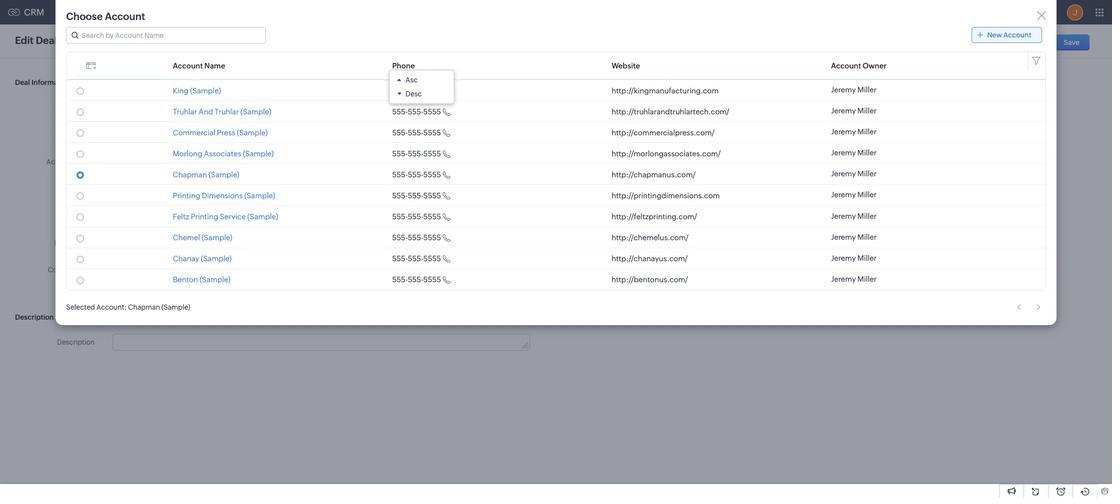 Task type: describe. For each thing, give the bounding box(es) containing it.
feltz
[[173, 212, 189, 221]]

http://chapmanus.com/
[[612, 170, 696, 179]]

feltz printing service (sample)
[[173, 212, 278, 221]]

contacts
[[127, 8, 157, 16]]

5555 for http://bentonus.com/
[[423, 276, 441, 284]]

contact
[[48, 266, 74, 274]]

deal name
[[60, 131, 95, 139]]

miller for http://bentonus.com/
[[858, 275, 877, 283]]

555-555-5555 for king (sample)
[[392, 86, 441, 95]]

jeremy for http://bentonus.com/
[[831, 275, 856, 283]]

associates
[[204, 149, 241, 158]]

(sample) up service
[[244, 191, 275, 200]]

owner for account owner
[[863, 61, 887, 70]]

deal owner
[[57, 103, 95, 111]]

profile image
[[1067, 4, 1083, 20]]

printing dimensions (sample) link
[[173, 191, 275, 200]]

(sample) right service
[[247, 212, 278, 221]]

555-555-5555 for truhlar and truhlar (sample)
[[392, 107, 441, 116]]

5555 for http://morlongassociates.com/
[[423, 149, 441, 158]]

information for description information
[[55, 313, 95, 321]]

miller for http://printingdimensions.com
[[858, 191, 877, 199]]

555-555-5555 for feltz printing service (sample)
[[392, 212, 441, 221]]

jeremy for http://printingdimensions.com
[[831, 191, 856, 199]]

commercial press (sample)
[[173, 128, 268, 137]]

source
[[72, 239, 95, 247]]

save for save
[[1064, 38, 1080, 46]]

jeremy miller for http://morlongassociates.com/
[[831, 149, 877, 157]]

king (sample) link
[[173, 86, 221, 95]]

layout
[[94, 36, 116, 44]]

selected account : chapman (sample)
[[66, 304, 190, 312]]

lead
[[54, 239, 70, 247]]

1 horizontal spatial chapman
[[173, 170, 207, 179]]

jeremy for http://feltzprinting.com/
[[831, 212, 856, 220]]

0 vertical spatial printing
[[173, 191, 200, 200]]

1 horizontal spatial account name
[[173, 61, 225, 70]]

commercial press (sample) link
[[173, 128, 268, 137]]

morlong associates (sample)
[[173, 149, 274, 158]]

page
[[76, 36, 92, 44]]

contacts link
[[119, 0, 165, 24]]

0 horizontal spatial new
[[987, 31, 1002, 39]]

(sample) down chemel (sample) link
[[201, 255, 232, 263]]

next step
[[63, 212, 95, 220]]

choose
[[66, 10, 103, 22]]

save button
[[1054, 34, 1090, 50]]

new inside save and new button
[[1025, 38, 1040, 46]]

MMM D, YYYY text field
[[540, 126, 735, 143]]

555-555-5555 for printing dimensions (sample)
[[392, 191, 441, 200]]

edit deal edit page layout
[[15, 34, 116, 46]]

5555 for http://chemelus.com/
[[423, 234, 441, 242]]

home
[[56, 8, 76, 16]]

website
[[612, 61, 640, 70]]

chapman (sample) link
[[173, 170, 240, 179]]

5555 for http://truhlarandtruhlartech.com/
[[423, 107, 441, 116]]

description for description
[[57, 338, 95, 346]]

jeremy for http://kingmanufacturing.com
[[831, 86, 856, 94]]

1 truhlar from the left
[[173, 107, 197, 116]]

king
[[173, 86, 189, 95]]

miller for http://morlongassociates.com/
[[858, 149, 877, 157]]

555-555-5555 for commercial press (sample)
[[392, 128, 441, 137]]

save and new button
[[983, 34, 1050, 50]]

account owner
[[831, 61, 887, 70]]

benton
[[173, 276, 198, 284]]

edit inside edit deal edit page layout
[[62, 36, 75, 44]]

deal for deal information
[[15, 78, 30, 86]]

miller for http://chanayus.com/
[[858, 254, 877, 262]]

deal for deal owner
[[57, 103, 71, 111]]

http://chanayus.com/
[[612, 255, 688, 263]]

next
[[63, 212, 78, 220]]

king (sample)
[[173, 86, 221, 95]]

jeremy miller for http://bentonus.com/
[[831, 275, 877, 283]]

save and new
[[994, 38, 1040, 46]]

miller for http://truhlarandtruhlartech.com/
[[858, 107, 877, 115]]

deal information
[[15, 78, 71, 86]]

information for deal information
[[31, 78, 71, 86]]

chemel (sample) link
[[173, 234, 233, 242]]

555-555-5555 for benton (sample)
[[392, 276, 441, 284]]

jeremy miller for http://commercialpress.com/
[[831, 128, 877, 136]]

555-555-5555 for morlong associates (sample)
[[392, 149, 441, 158]]

miller for http://feltzprinting.com/
[[858, 212, 877, 220]]

crm link
[[8, 7, 44, 17]]

http://feltzprinting.com/
[[612, 212, 697, 221]]

type
[[79, 185, 95, 193]]

owner for deal owner
[[73, 103, 95, 111]]

deal for deal name
[[60, 131, 74, 139]]

555-555-5555 for chemel (sample)
[[392, 234, 441, 242]]

chanay (sample) link
[[173, 255, 232, 263]]

crm
[[24, 7, 44, 17]]

:
[[124, 304, 127, 312]]

http://morlongassociates.com/
[[612, 149, 721, 158]]

lead source
[[54, 239, 95, 247]]

(%)
[[512, 184, 522, 192]]

(sample) up commercial press (sample)
[[240, 107, 271, 116]]

chanay (sample)
[[173, 255, 232, 263]]

save for save and new
[[994, 38, 1010, 46]]



Task type: locate. For each thing, give the bounding box(es) containing it.
2 save from the left
[[1064, 38, 1080, 46]]

0 horizontal spatial chapman
[[128, 304, 160, 312]]

0 horizontal spatial truhlar
[[173, 107, 197, 116]]

None text field
[[113, 126, 308, 143]]

save inside button
[[1064, 38, 1080, 46]]

7 555-555-5555 from the top
[[392, 212, 441, 221]]

555-555-5555 for chapman (sample)
[[392, 170, 441, 179]]

7 miller from the top
[[858, 212, 877, 220]]

7 jeremy from the top
[[831, 212, 856, 220]]

4 5555 from the top
[[423, 149, 441, 158]]

edit
[[15, 34, 34, 46], [62, 36, 75, 44]]

miller for http://kingmanufacturing.com
[[858, 86, 877, 94]]

2 truhlar from the left
[[215, 107, 239, 116]]

chemel (sample)
[[173, 234, 233, 242]]

8 miller from the top
[[858, 233, 877, 241]]

1 vertical spatial chapman
[[128, 304, 160, 312]]

0 vertical spatial chapman
[[173, 170, 207, 179]]

http://kingmanufacturing.com
[[612, 86, 719, 95]]

7 5555 from the top
[[423, 212, 441, 221]]

http://bentonus.com/
[[612, 276, 688, 284]]

jeremy miller
[[831, 86, 877, 94], [831, 107, 877, 115], [831, 128, 877, 136], [831, 149, 877, 157], [831, 170, 877, 178], [831, 191, 877, 199], [831, 212, 877, 220], [831, 233, 877, 241], [831, 254, 877, 262], [831, 275, 877, 283]]

edit down crm 'link'
[[15, 34, 34, 46]]

jeremy for http://commercialpress.com/
[[831, 128, 856, 136]]

http://chemelus.com/
[[612, 234, 689, 242]]

3 5555 from the top
[[423, 128, 441, 137]]

new
[[987, 31, 1002, 39], [1025, 38, 1040, 46]]

8 555-555-5555 from the top
[[392, 234, 441, 242]]

jeremy for http://chemelus.com/
[[831, 233, 856, 241]]

http://commercialpress.com/
[[612, 128, 715, 137]]

asc
[[406, 76, 418, 84]]

5 555-555-5555 from the top
[[392, 170, 441, 179]]

6 jeremy from the top
[[831, 191, 856, 199]]

truhlar and truhlar (sample) link
[[173, 107, 271, 116]]

1 horizontal spatial description
[[57, 338, 95, 346]]

jeremy for http://chanayus.com/
[[831, 254, 856, 262]]

0 vertical spatial information
[[31, 78, 71, 86]]

1 vertical spatial account name
[[46, 158, 95, 166]]

1 jeremy miller from the top
[[831, 86, 877, 94]]

5555 for http://chapmanus.com/
[[423, 170, 441, 179]]

account name
[[173, 61, 225, 70], [46, 158, 95, 166]]

step
[[80, 212, 95, 220]]

chapman
[[173, 170, 207, 179], [128, 304, 160, 312]]

name up type
[[75, 158, 95, 166]]

555-
[[392, 86, 408, 95], [408, 86, 423, 95], [392, 107, 408, 116], [408, 107, 423, 116], [392, 128, 408, 137], [408, 128, 423, 137], [392, 149, 408, 158], [408, 149, 423, 158], [392, 170, 408, 179], [408, 170, 423, 179], [392, 191, 408, 200], [408, 191, 423, 200], [392, 212, 408, 221], [408, 212, 423, 221], [392, 234, 408, 242], [408, 234, 423, 242], [392, 255, 408, 263], [408, 255, 423, 263], [392, 276, 408, 284], [408, 276, 423, 284]]

9 miller from the top
[[858, 254, 877, 262]]

1 horizontal spatial edit
[[62, 36, 75, 44]]

printing
[[173, 191, 200, 200], [191, 212, 218, 221]]

chemel
[[173, 234, 200, 242]]

name up king (sample) link
[[204, 61, 225, 70]]

5 jeremy from the top
[[831, 170, 856, 178]]

chapman right :
[[128, 304, 160, 312]]

description information
[[15, 313, 95, 321]]

3 555-555-5555 from the top
[[392, 128, 441, 137]]

1 5555 from the top
[[423, 86, 441, 95]]

morlong associates (sample) link
[[173, 149, 274, 158]]

commercial
[[173, 128, 215, 137]]

5555
[[423, 86, 441, 95], [423, 107, 441, 116], [423, 128, 441, 137], [423, 149, 441, 158], [423, 170, 441, 179], [423, 191, 441, 200], [423, 212, 441, 221], [423, 234, 441, 242], [423, 255, 441, 263], [423, 276, 441, 284]]

1 miller from the top
[[858, 86, 877, 94]]

1 555-555-5555 from the top
[[392, 86, 441, 95]]

information
[[31, 78, 71, 86], [55, 313, 95, 321]]

555-555-5555
[[392, 86, 441, 95], [392, 107, 441, 116], [392, 128, 441, 137], [392, 149, 441, 158], [392, 170, 441, 179], [392, 191, 441, 200], [392, 212, 441, 221], [392, 234, 441, 242], [392, 255, 441, 263], [392, 276, 441, 284]]

5555 for http://commercialpress.com/
[[423, 128, 441, 137]]

home link
[[48, 0, 84, 24]]

description
[[15, 313, 54, 321], [57, 338, 95, 346]]

2 miller from the top
[[858, 107, 877, 115]]

probability (%)
[[476, 184, 522, 192]]

2 555-555-5555 from the top
[[392, 107, 441, 116]]

truhlar right and
[[215, 107, 239, 116]]

5555 for http://kingmanufacturing.com
[[423, 86, 441, 95]]

(sample)
[[190, 86, 221, 95], [240, 107, 271, 116], [237, 128, 268, 137], [243, 149, 274, 158], [209, 170, 240, 179], [244, 191, 275, 200], [247, 212, 278, 221], [202, 234, 233, 242], [201, 255, 232, 263], [200, 276, 231, 284], [161, 304, 190, 312]]

8 jeremy miller from the top
[[831, 233, 877, 241]]

0 horizontal spatial description
[[15, 313, 54, 321]]

(sample) right associates
[[243, 149, 274, 158]]

1 horizontal spatial save
[[1064, 38, 1080, 46]]

6 5555 from the top
[[423, 191, 441, 200]]

None text field
[[551, 99, 734, 115], [540, 180, 735, 197], [113, 207, 308, 224], [551, 207, 734, 223], [113, 334, 530, 350], [551, 99, 734, 115], [540, 180, 735, 197], [113, 207, 308, 224], [551, 207, 734, 223], [113, 334, 530, 350]]

jeremy miller for http://printingdimensions.com
[[831, 191, 877, 199]]

5555 for http://chanayus.com/
[[423, 255, 441, 263]]

10 jeremy miller from the top
[[831, 275, 877, 283]]

1 vertical spatial owner
[[73, 103, 95, 111]]

truhlar left and
[[173, 107, 197, 116]]

1 vertical spatial description
[[57, 338, 95, 346]]

save
[[994, 38, 1010, 46], [1064, 38, 1080, 46]]

http://printingdimensions.com
[[612, 191, 720, 200]]

8 5555 from the top
[[423, 234, 441, 242]]

4 jeremy from the top
[[831, 149, 856, 157]]

0 horizontal spatial account name
[[46, 158, 95, 166]]

save inside button
[[994, 38, 1010, 46]]

edit page layout link
[[62, 36, 116, 44]]

jeremy for http://morlongassociates.com/
[[831, 149, 856, 157]]

chapman down morlong
[[173, 170, 207, 179]]

owner
[[863, 61, 887, 70], [73, 103, 95, 111]]

(sample) down the feltz printing service (sample) at the top of the page
[[202, 234, 233, 242]]

(sample) right press
[[237, 128, 268, 137]]

2 jeremy miller from the top
[[831, 107, 877, 115]]

2 jeremy from the top
[[831, 107, 856, 115]]

description for description information
[[15, 313, 54, 321]]

jeremy miller for http://truhlarandtruhlartech.com/
[[831, 107, 877, 115]]

press
[[217, 128, 235, 137]]

leads
[[92, 8, 111, 16]]

1 save from the left
[[994, 38, 1010, 46]]

name right contact
[[75, 266, 95, 274]]

stage
[[503, 157, 522, 165]]

0 horizontal spatial save
[[994, 38, 1010, 46]]

profile element
[[1061, 0, 1089, 24]]

feltz printing service (sample) link
[[173, 212, 278, 221]]

0 horizontal spatial owner
[[73, 103, 95, 111]]

1 vertical spatial printing
[[191, 212, 218, 221]]

10 jeremy from the top
[[831, 275, 856, 283]]

(sample) down chanay (sample)
[[200, 276, 231, 284]]

(sample) down benton
[[161, 304, 190, 312]]

navigation
[[1012, 300, 1046, 315]]

6 jeremy miller from the top
[[831, 191, 877, 199]]

jeremy miller for http://feltzprinting.com/
[[831, 212, 877, 220]]

9 5555 from the top
[[423, 255, 441, 263]]

5555 for http://feltzprinting.com/
[[423, 212, 441, 221]]

jeremy miller for http://chapmanus.com/
[[831, 170, 877, 178]]

account name up king (sample) link
[[173, 61, 225, 70]]

10 miller from the top
[[858, 275, 877, 283]]

printing dimensions (sample)
[[173, 191, 275, 200]]

7 jeremy miller from the top
[[831, 212, 877, 220]]

1 horizontal spatial new
[[1025, 38, 1040, 46]]

new right "and"
[[1025, 38, 1040, 46]]

jeremy miller for http://chanayus.com/
[[831, 254, 877, 262]]

http://truhlarandtruhlartech.com/
[[612, 107, 730, 116]]

save down profile element
[[1064, 38, 1080, 46]]

4 miller from the top
[[858, 149, 877, 157]]

chanay
[[173, 255, 199, 263]]

3 jeremy miller from the top
[[831, 128, 877, 136]]

contact name
[[48, 266, 95, 274]]

5555 for http://printingdimensions.com
[[423, 191, 441, 200]]

3 miller from the top
[[858, 128, 877, 136]]

account
[[105, 10, 145, 22], [1004, 31, 1032, 39], [173, 61, 203, 70], [831, 61, 861, 70], [46, 158, 74, 166], [96, 304, 124, 312]]

save left "and"
[[994, 38, 1010, 46]]

5 5555 from the top
[[423, 170, 441, 179]]

1 horizontal spatial owner
[[863, 61, 887, 70]]

benton (sample)
[[173, 276, 231, 284]]

miller for http://chemelus.com/
[[858, 233, 877, 241]]

jeremy for http://truhlarandtruhlartech.com/
[[831, 107, 856, 115]]

jeremy
[[831, 86, 856, 94], [831, 107, 856, 115], [831, 128, 856, 136], [831, 149, 856, 157], [831, 170, 856, 178], [831, 191, 856, 199], [831, 212, 856, 220], [831, 233, 856, 241], [831, 254, 856, 262], [831, 275, 856, 283]]

6 555-555-5555 from the top
[[392, 191, 441, 200]]

name down deal owner
[[75, 131, 95, 139]]

printing up feltz
[[173, 191, 200, 200]]

0 vertical spatial owner
[[863, 61, 887, 70]]

and
[[1011, 38, 1024, 46]]

10 5555 from the top
[[423, 276, 441, 284]]

truhlar
[[173, 107, 197, 116], [215, 107, 239, 116]]

morlong
[[173, 149, 202, 158]]

new left "and"
[[987, 31, 1002, 39]]

9 jeremy miller from the top
[[831, 254, 877, 262]]

6 miller from the top
[[858, 191, 877, 199]]

service
[[220, 212, 246, 221]]

2 5555 from the top
[[423, 107, 441, 116]]

(sample) up and
[[190, 86, 221, 95]]

deal
[[36, 34, 57, 46], [15, 78, 30, 86], [57, 103, 71, 111], [60, 131, 74, 139]]

(sample) up the printing dimensions (sample) link
[[209, 170, 240, 179]]

9 555-555-5555 from the top
[[392, 255, 441, 263]]

10 555-555-5555 from the top
[[392, 276, 441, 284]]

3 jeremy from the top
[[831, 128, 856, 136]]

555-555-5555 for chanay (sample)
[[392, 255, 441, 263]]

information up deal owner
[[31, 78, 71, 86]]

jeremy for http://chapmanus.com/
[[831, 170, 856, 178]]

0 horizontal spatial edit
[[15, 34, 34, 46]]

leads link
[[84, 0, 119, 24]]

selected
[[66, 304, 95, 312]]

miller for http://chapmanus.com/
[[858, 170, 877, 178]]

8 jeremy from the top
[[831, 233, 856, 241]]

4 jeremy miller from the top
[[831, 149, 877, 157]]

Search by Account Name text field
[[67, 27, 266, 43]]

information down selected
[[55, 313, 95, 321]]

miller
[[858, 86, 877, 94], [858, 107, 877, 115], [858, 128, 877, 136], [858, 149, 877, 157], [858, 170, 877, 178], [858, 191, 877, 199], [858, 212, 877, 220], [858, 233, 877, 241], [858, 254, 877, 262], [858, 275, 877, 283]]

choose account
[[66, 10, 145, 22]]

9 jeremy from the top
[[831, 254, 856, 262]]

phone
[[392, 61, 415, 70]]

4 555-555-5555 from the top
[[392, 149, 441, 158]]

jeremy miller for http://chemelus.com/
[[831, 233, 877, 241]]

probability
[[476, 184, 511, 192]]

account name down deal name
[[46, 158, 95, 166]]

chapman (sample)
[[173, 170, 240, 179]]

and
[[199, 107, 213, 116]]

0 vertical spatial account name
[[173, 61, 225, 70]]

0 vertical spatial description
[[15, 313, 54, 321]]

name
[[204, 61, 225, 70], [75, 131, 95, 139], [75, 158, 95, 166], [75, 266, 95, 274]]

marketplace element
[[1021, 0, 1041, 24]]

new account
[[987, 31, 1032, 39]]

1 vertical spatial information
[[55, 313, 95, 321]]

dimensions
[[202, 191, 243, 200]]

1 horizontal spatial truhlar
[[215, 107, 239, 116]]

5 miller from the top
[[858, 170, 877, 178]]

desc
[[406, 90, 422, 98]]

miller for http://commercialpress.com/
[[858, 128, 877, 136]]

edit left page
[[62, 36, 75, 44]]

5 jeremy miller from the top
[[831, 170, 877, 178]]

benton (sample) link
[[173, 276, 231, 284]]

printing up chemel (sample) link
[[191, 212, 218, 221]]

jeremy miller for http://kingmanufacturing.com
[[831, 86, 877, 94]]

truhlar and truhlar (sample)
[[173, 107, 271, 116]]

1 jeremy from the top
[[831, 86, 856, 94]]



Task type: vqa. For each thing, say whether or not it's contained in the screenshot.


